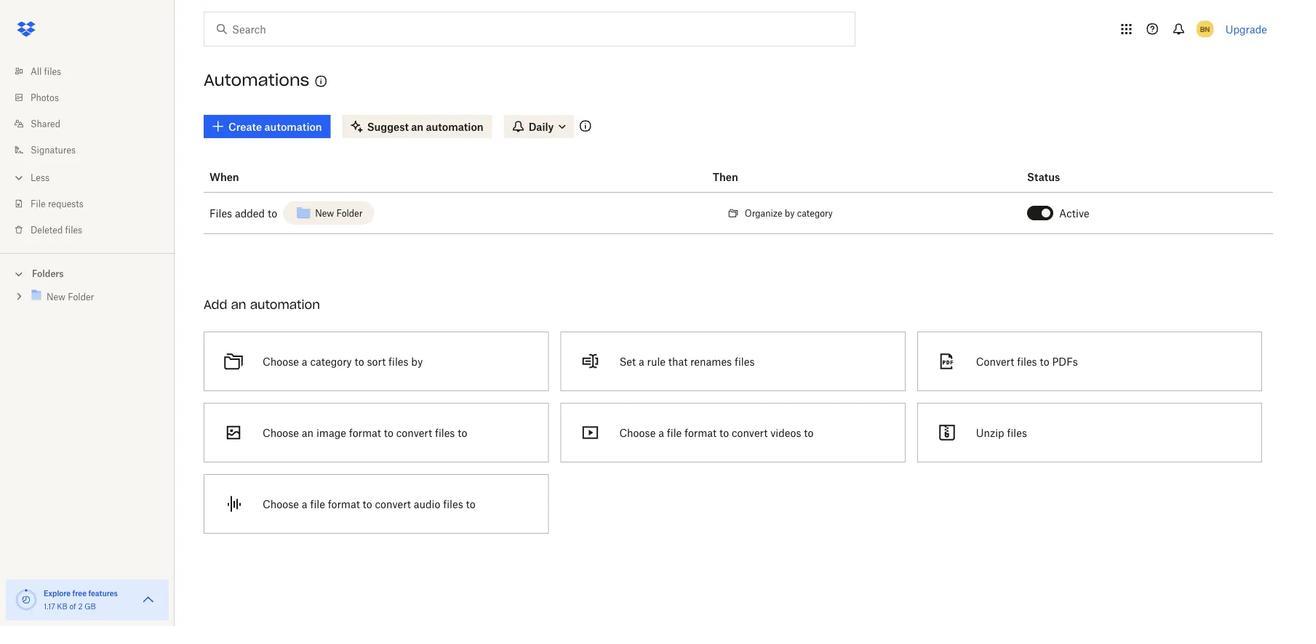 Task type: locate. For each thing, give the bounding box(es) containing it.
bn button
[[1194, 17, 1217, 41]]

requests
[[48, 198, 84, 209]]

format right "image"
[[349, 427, 381, 439]]

2 horizontal spatial an
[[411, 120, 424, 133]]

choose a category to sort files by
[[263, 356, 423, 368]]

by
[[785, 208, 795, 219], [411, 356, 423, 368]]

automation inside create automation button
[[265, 120, 322, 133]]

row up organize
[[204, 162, 1274, 193]]

all files link
[[12, 58, 175, 84]]

convert files to pdfs
[[976, 356, 1078, 368]]

category right organize
[[797, 208, 833, 219]]

an for add
[[231, 297, 246, 312]]

create automation
[[229, 120, 322, 133]]

to
[[268, 207, 277, 219], [355, 356, 364, 368], [1040, 356, 1050, 368], [384, 427, 394, 439], [458, 427, 468, 439], [720, 427, 729, 439], [804, 427, 814, 439], [363, 498, 372, 511], [466, 498, 476, 511]]

organize
[[745, 208, 783, 219]]

dropbox image
[[12, 15, 41, 44]]

1 horizontal spatial new folder link
[[283, 199, 374, 228]]

1 vertical spatial by
[[411, 356, 423, 368]]

new folder link
[[283, 199, 374, 228], [29, 288, 163, 305]]

unzip files
[[976, 427, 1028, 439]]

daily
[[529, 120, 554, 133]]

1 horizontal spatial file
[[667, 427, 682, 439]]

convert
[[396, 427, 432, 439], [732, 427, 768, 439], [375, 498, 411, 511]]

signatures link
[[12, 137, 175, 163]]

2 row from the top
[[204, 193, 1274, 234]]

format down renames
[[685, 427, 717, 439]]

0 horizontal spatial category
[[310, 356, 352, 368]]

0 vertical spatial an
[[411, 120, 424, 133]]

1 horizontal spatial by
[[785, 208, 795, 219]]

upgrade link
[[1226, 23, 1268, 35]]

0 vertical spatial new folder
[[315, 208, 363, 219]]

automation right add
[[250, 297, 320, 312]]

0 horizontal spatial an
[[231, 297, 246, 312]]

an
[[411, 120, 424, 133], [231, 297, 246, 312], [302, 427, 314, 439]]

format for videos
[[685, 427, 717, 439]]

a
[[302, 356, 308, 368], [639, 356, 645, 368], [659, 427, 664, 439], [302, 498, 308, 511]]

convert left audio
[[375, 498, 411, 511]]

convert left videos
[[732, 427, 768, 439]]

list containing all files
[[0, 49, 175, 253]]

shared link
[[12, 111, 175, 137]]

status
[[1028, 171, 1061, 183]]

file down that
[[667, 427, 682, 439]]

by right sort
[[411, 356, 423, 368]]

a inside button
[[639, 356, 645, 368]]

an right the suggest
[[411, 120, 424, 133]]

features
[[88, 589, 118, 598]]

click to watch a demo video image
[[312, 73, 330, 90]]

row down then at the right of the page
[[204, 193, 1274, 234]]

organize by category
[[745, 208, 833, 219]]

folders button
[[0, 263, 175, 284]]

row
[[204, 162, 1274, 193], [204, 193, 1274, 234]]

to inside row
[[268, 207, 277, 219]]

2
[[78, 602, 83, 611]]

by right organize
[[785, 208, 795, 219]]

0 horizontal spatial by
[[411, 356, 423, 368]]

an right add
[[231, 297, 246, 312]]

1 vertical spatial file
[[310, 498, 325, 511]]

0 vertical spatial new
[[315, 208, 334, 219]]

choose
[[263, 356, 299, 368], [263, 427, 299, 439], [620, 427, 656, 439], [263, 498, 299, 511]]

choose a file format to convert videos to button
[[555, 397, 912, 469]]

2 vertical spatial an
[[302, 427, 314, 439]]

1 horizontal spatial an
[[302, 427, 314, 439]]

list
[[0, 49, 175, 253]]

bn
[[1201, 24, 1211, 33]]

deleted files link
[[12, 217, 175, 243]]

1 vertical spatial new folder
[[47, 292, 94, 303]]

0 horizontal spatial new folder link
[[29, 288, 163, 305]]

1 horizontal spatial new
[[315, 208, 334, 219]]

less
[[31, 172, 50, 183]]

all files
[[31, 66, 61, 77]]

file
[[667, 427, 682, 439], [310, 498, 325, 511]]

a for choose a file format to convert videos to
[[659, 427, 664, 439]]

folder inside button
[[337, 208, 363, 219]]

new
[[315, 208, 334, 219], [47, 292, 66, 303]]

category inside row
[[797, 208, 833, 219]]

less image
[[12, 171, 26, 185]]

free
[[72, 589, 87, 598]]

choose for choose a file format to convert audio files to
[[263, 498, 299, 511]]

when
[[210, 171, 239, 183]]

automation inside the "suggest an automation" button
[[426, 120, 484, 133]]

cell
[[1262, 193, 1274, 234]]

file requests link
[[12, 191, 175, 217]]

signatures
[[31, 144, 76, 155]]

0 vertical spatial folder
[[337, 208, 363, 219]]

added
[[235, 207, 265, 219]]

0 vertical spatial file
[[667, 427, 682, 439]]

automation for add an automation
[[250, 297, 320, 312]]

active
[[1060, 207, 1090, 219]]

1 vertical spatial category
[[310, 356, 352, 368]]

automation up when column header
[[426, 120, 484, 133]]

new folder
[[315, 208, 363, 219], [47, 292, 94, 303]]

1 horizontal spatial new folder
[[315, 208, 363, 219]]

0 horizontal spatial folder
[[68, 292, 94, 303]]

add an automation main content
[[198, 105, 1303, 627]]

an inside the "suggest an automation" button
[[411, 120, 424, 133]]

convert up audio
[[396, 427, 432, 439]]

an left "image"
[[302, 427, 314, 439]]

0 horizontal spatial file
[[310, 498, 325, 511]]

format for files
[[349, 427, 381, 439]]

upgrade
[[1226, 23, 1268, 35]]

row containing when
[[204, 162, 1274, 193]]

automation
[[265, 120, 322, 133], [426, 120, 484, 133], [250, 297, 320, 312]]

suggest an automation
[[367, 120, 484, 133]]

daily button
[[504, 115, 574, 138]]

folder
[[337, 208, 363, 219], [68, 292, 94, 303]]

1 row from the top
[[204, 162, 1274, 193]]

automation right create
[[265, 120, 322, 133]]

table
[[204, 162, 1274, 234]]

create automation button
[[204, 115, 331, 138]]

0 vertical spatial new folder link
[[283, 199, 374, 228]]

an inside choose an image format to convert files to button
[[302, 427, 314, 439]]

format down "image"
[[328, 498, 360, 511]]

category
[[797, 208, 833, 219], [310, 356, 352, 368]]

1 vertical spatial new folder link
[[29, 288, 163, 305]]

files
[[44, 66, 61, 77], [65, 225, 82, 235], [389, 356, 409, 368], [735, 356, 755, 368], [1018, 356, 1038, 368], [435, 427, 455, 439], [1008, 427, 1028, 439], [443, 498, 463, 511]]

1 horizontal spatial category
[[797, 208, 833, 219]]

category for by
[[797, 208, 833, 219]]

choose a category to sort files by button
[[198, 326, 555, 397]]

convert for videos
[[732, 427, 768, 439]]

category for a
[[310, 356, 352, 368]]

0 vertical spatial category
[[797, 208, 833, 219]]

table containing when
[[204, 162, 1274, 234]]

0 vertical spatial by
[[785, 208, 795, 219]]

format
[[349, 427, 381, 439], [685, 427, 717, 439], [328, 498, 360, 511]]

1 vertical spatial an
[[231, 297, 246, 312]]

cell inside table
[[1262, 193, 1274, 234]]

explore free features 1.17 kb of 2 gb
[[44, 589, 118, 611]]

file down "image"
[[310, 498, 325, 511]]

photos link
[[12, 84, 175, 111]]

renames
[[691, 356, 732, 368]]

category left sort
[[310, 356, 352, 368]]

then column header
[[707, 162, 1022, 193]]

1 horizontal spatial folder
[[337, 208, 363, 219]]

0 horizontal spatial new
[[47, 292, 66, 303]]

a for set a rule that renames files
[[639, 356, 645, 368]]



Task type: vqa. For each thing, say whether or not it's contained in the screenshot.
Enter your email address email field
no



Task type: describe. For each thing, give the bounding box(es) containing it.
choose for choose an image format to convert files to
[[263, 427, 299, 439]]

when column header
[[204, 162, 707, 193]]

file
[[31, 198, 46, 209]]

convert
[[976, 356, 1015, 368]]

new folder inside button
[[315, 208, 363, 219]]

quota usage element
[[15, 589, 38, 612]]

convert for files
[[396, 427, 432, 439]]

set
[[620, 356, 636, 368]]

file for choose a file format to convert videos to
[[667, 427, 682, 439]]

automation for suggest an automation
[[426, 120, 484, 133]]

files inside button
[[735, 356, 755, 368]]

add
[[204, 297, 227, 312]]

choose for choose a file format to convert videos to
[[620, 427, 656, 439]]

all
[[31, 66, 42, 77]]

sort
[[367, 356, 386, 368]]

audio
[[414, 498, 441, 511]]

1.17
[[44, 602, 55, 611]]

gb
[[85, 602, 96, 611]]

a for choose a category to sort files by
[[302, 356, 308, 368]]

format for audio
[[328, 498, 360, 511]]

new folder button
[[283, 199, 374, 228]]

shared
[[31, 118, 60, 129]]

create
[[229, 120, 262, 133]]

unzip files button
[[912, 397, 1269, 469]]

1 vertical spatial new
[[47, 292, 66, 303]]

an for suggest
[[411, 120, 424, 133]]

that
[[669, 356, 688, 368]]

set a rule that renames files button
[[555, 326, 912, 397]]

rule
[[647, 356, 666, 368]]

choose a file format to convert videos to
[[620, 427, 814, 439]]

table inside add an automation main content
[[204, 162, 1274, 234]]

files
[[210, 207, 232, 219]]

explore
[[44, 589, 71, 598]]

a for choose a file format to convert audio files to
[[302, 498, 308, 511]]

organize by category button
[[713, 202, 845, 225]]

file requests
[[31, 198, 84, 209]]

choose a file format to convert audio files to button
[[198, 469, 555, 540]]

suggest an automation button
[[343, 115, 492, 138]]

Search text field
[[232, 21, 825, 37]]

choose for choose a category to sort files by
[[263, 356, 299, 368]]

files added to
[[210, 207, 277, 219]]

by inside row
[[785, 208, 795, 219]]

suggest
[[367, 120, 409, 133]]

new inside button
[[315, 208, 334, 219]]

choose an image format to convert files to button
[[198, 397, 555, 469]]

image
[[317, 427, 346, 439]]

new folder link inside row
[[283, 199, 374, 228]]

automations
[[204, 70, 310, 90]]

row containing files added to
[[204, 193, 1274, 234]]

set a rule that renames files
[[620, 356, 755, 368]]

deleted
[[31, 225, 63, 235]]

videos
[[771, 427, 802, 439]]

convert for audio
[[375, 498, 411, 511]]

choose an image format to convert files to
[[263, 427, 468, 439]]

kb
[[57, 602, 67, 611]]

an for choose
[[302, 427, 314, 439]]

of
[[69, 602, 76, 611]]

status column header
[[1022, 162, 1274, 193]]

add an automation
[[204, 297, 320, 312]]

folders
[[32, 269, 64, 279]]

then
[[713, 171, 738, 183]]

file for choose a file format to convert audio files to
[[310, 498, 325, 511]]

unzip
[[976, 427, 1005, 439]]

1 vertical spatial folder
[[68, 292, 94, 303]]

choose a file format to convert audio files to
[[263, 498, 476, 511]]

photos
[[31, 92, 59, 103]]

deleted files
[[31, 225, 82, 235]]

convert files to pdfs button
[[912, 326, 1269, 397]]

pdfs
[[1053, 356, 1078, 368]]

0 horizontal spatial new folder
[[47, 292, 94, 303]]



